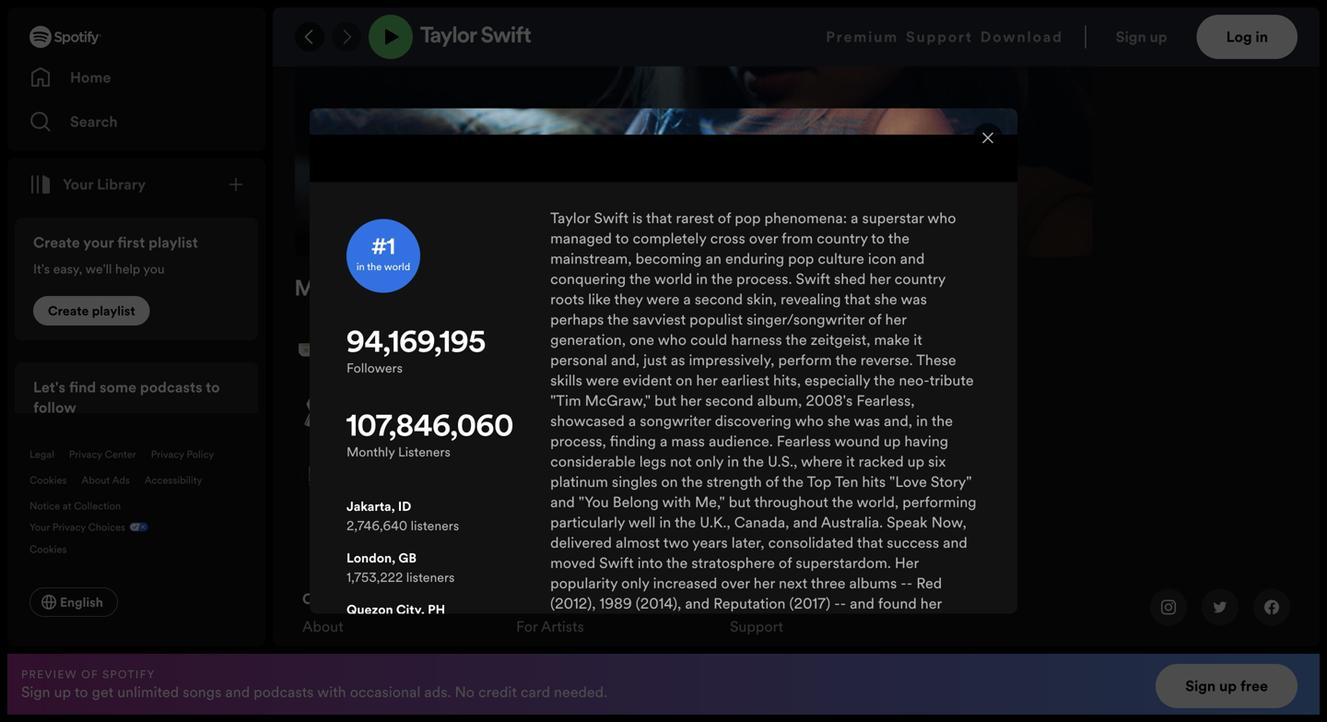 Task type: vqa. For each thing, say whether or not it's contained in the screenshot.
bottommost SHOW
no



Task type: describe. For each thing, give the bounding box(es) containing it.
quezon
[[347, 601, 393, 618]]

taylor swift
[[420, 26, 532, 48]]

top bar and user menu element
[[273, 7, 1320, 66]]

work
[[830, 646, 864, 666]]

main element
[[7, 7, 266, 646]]

1 horizontal spatial into
[[670, 614, 695, 634]]

taylor swift midnights tea cup set
[[354, 326, 594, 347]]

unlimited
[[117, 682, 179, 702]]

a down becoming
[[684, 289, 691, 309]]

a left superstar
[[851, 208, 859, 228]]

taylor for taylor swift
[[420, 26, 477, 48]]

up left having
[[884, 431, 901, 451]]

the down mass
[[682, 472, 703, 492]]

city,
[[396, 601, 425, 618]]

list containing communities
[[516, 589, 708, 722]]

up inside button
[[1220, 676, 1238, 696]]

legs
[[640, 451, 667, 472]]

1 vertical spatial that
[[845, 289, 871, 309]]

to down maintained
[[765, 707, 779, 722]]

ten
[[835, 472, 859, 492]]

perform
[[779, 350, 832, 370]]

with left 'you'
[[491, 459, 522, 479]]

0 horizontal spatial who
[[658, 330, 687, 350]]

having
[[905, 431, 949, 451]]

maintained
[[746, 674, 820, 695]]

red
[[917, 573, 943, 593]]

ads.
[[424, 682, 451, 702]]

guitar
[[590, 686, 629, 707]]

from
[[782, 228, 814, 248]]

culture
[[818, 248, 865, 269]]

followers
[[347, 359, 403, 377]]

about link
[[302, 616, 344, 644]]

1 vertical spatial over
[[721, 573, 750, 593]]

the left neo-
[[874, 370, 896, 390]]

0 vertical spatial second
[[695, 289, 743, 309]]

u.s.,
[[768, 451, 798, 472]]

0 vertical spatial into
[[638, 553, 663, 573]]

your
[[83, 232, 114, 253]]

taylor for taylor swift is that rarest of pop phenomena: a superstar who managed to completely cross over from country to the mainstream, becoming an enduring pop culture icon and conquering the world in the process. swift shed her country roots like they were a second skin, revealing that she was perhaps the savviest populist singer/songwriter of her generation, one who could harness the zeitgeist, make it personal and, just as impressively, perform the reverse. these skills were evident on her earliest hits, especially the neo-tribute "tim mcgraw," but her second album, 2008's fearless, showcased a songwriter discovering who she was and, in the process, finding a mass audience. fearless wound up having considerable legs not only in the u.s., where it racked up six platinum singles on the strength of the top ten hits "love story" and "you belong with me," but throughout the world, performing particularly well in the u.k., canada, and australia. speak now, delivered almost two years later, consolidated that success and moved swift into the stratosphere of superstardom. her popularity only increased over her next three albums -- red (2012), 1989 (2014), and reputation (2017) -- and found her moving assuredly into a pop realm where she already belonged. even when she scaled back her approach with 2020's stripped- down sibling releases folklore and evermore, she remained atop the pop world, a position she maintained with re-recordings of her back catalog along with midnights, her chart-topping, synth- heavy 2022 set.
[[551, 208, 591, 228]]

company
[[302, 589, 369, 609]]

her right shed
[[870, 269, 891, 289]]

0 vertical spatial world,
[[857, 492, 899, 512]]

1 vertical spatial it's
[[354, 459, 374, 479]]

open
[[758, 666, 792, 686]]

biggest
[[536, 646, 585, 666]]

years
[[693, 532, 728, 553]]

folklore inside taylor swift is that rarest of pop phenomena: a superstar who managed to completely cross over from country to the mainstream, becoming an enduring pop culture icon and conquering the world in the process. swift shed her country roots like they were a second skin, revealing that she was perhaps the savviest populist singer/songwriter of her generation, one who could harness the zeitgeist, make it personal and, just as impressively, perform the reverse. these skills were evident on her earliest hits, especially the neo-tribute "tim mcgraw," but her second album, 2008's fearless, showcased a songwriter discovering who she was and, in the process, finding a mass audience. fearless wound up having considerable legs not only in the u.s., where it racked up six platinum singles on the strength of the top ten hits "love story" and "you belong with me," but throughout the world, performing particularly well in the u.k., canada, and australia. speak now, delivered almost two years later, consolidated that success and moved swift into the stratosphere of superstardom. her popularity only increased over her next three albums -- red (2012), 1989 (2014), and reputation (2017) -- and found her moving assuredly into a pop realm where she already belonged. even when she scaled back her approach with 2020's stripped- down sibling releases folklore and evermore, she remained atop the pop world, a position she maintained with re-recordings of her back catalog along with midnights, her chart-topping, synth- heavy 2022 set.
[[696, 654, 747, 674]]

albums
[[850, 573, 897, 593]]

it's inside create your first playlist it's easy, we'll help you
[[33, 260, 50, 278]]

search
[[70, 112, 118, 132]]

to left is at the top of page
[[616, 228, 629, 248]]

the down cross
[[712, 269, 733, 289]]

close image
[[981, 130, 996, 145]]

0 vertical spatial that
[[646, 208, 673, 228]]

the left u.s.,
[[743, 451, 764, 472]]

merch
[[295, 279, 357, 301]]

her right found
[[921, 593, 942, 614]]

she down especially
[[828, 411, 851, 431]]

the right "culture"
[[889, 228, 910, 248]]

preview
[[21, 666, 77, 682]]

a left 'cruel'
[[378, 459, 386, 479]]

create your first playlist it's easy, we'll help you
[[33, 232, 198, 278]]

the left one
[[608, 309, 629, 330]]

performing
[[903, 492, 977, 512]]

she up relocated
[[719, 674, 742, 695]]

ph
[[428, 601, 446, 618]]

2 vertical spatial that
[[857, 532, 884, 553]]

not
[[670, 451, 692, 472]]

a right signing
[[854, 686, 862, 707]]

generation,
[[551, 330, 626, 350]]

reverse.
[[861, 350, 914, 370]]

a right scaled
[[699, 614, 707, 634]]

1 vertical spatial and,
[[884, 411, 913, 431]]

evermore,
[[779, 654, 847, 674]]

107,846,060 for 107,846,060 monthly listeners
[[332, 131, 421, 152]]

free
[[1241, 676, 1269, 696]]

1 vertical spatial where
[[781, 614, 822, 634]]

1 horizontal spatial only
[[696, 451, 724, 472]]

how
[[510, 686, 539, 707]]

realm
[[740, 614, 777, 634]]

of up reverse.
[[869, 309, 882, 330]]

particularly
[[551, 512, 625, 532]]

in up 'populist'
[[696, 269, 708, 289]]

with left re-
[[823, 674, 852, 695]]

privacy center link
[[69, 447, 136, 461]]

eventually
[[551, 666, 618, 686]]

a left songwriter at the bottom
[[629, 411, 636, 431]]

mcgraw,"
[[585, 390, 651, 411]]

with left me,"
[[663, 492, 692, 512]]

of inside preview of spotify sign up to get unlimited songs and podcasts with occasional ads. no credit card needed.
[[81, 666, 99, 682]]

list containing company
[[302, 589, 494, 692]]

card
[[521, 682, 551, 702]]

no
[[455, 682, 475, 702]]

her right card
[[551, 695, 572, 715]]

0 vertical spatial on
[[676, 370, 693, 390]]

sign inside preview of spotify sign up to get unlimited songs and podcasts with occasional ads. no credit card needed.
[[21, 682, 50, 702]]

create playlist button
[[33, 296, 150, 326]]

1 horizontal spatial back
[[700, 634, 732, 654]]

1989
[[600, 593, 632, 614]]

of right rarest
[[718, 208, 731, 228]]

like
[[588, 289, 611, 309]]

swift inside wound up as her biggest formative influence. swift started to work regularly at local talent contests, eventually winning a chance to open for . soon, she learned how to play guitar and began writing songs, signing a music management deal with dan dymtrow; her family relocated to nashville wit
[[725, 646, 759, 666]]

delivered
[[551, 532, 612, 553]]

shed
[[835, 269, 866, 289]]

of down stripped-
[[950, 674, 963, 695]]

in right well
[[660, 512, 672, 532]]

the left top
[[783, 472, 804, 492]]

singer/songwriter
[[747, 309, 865, 330]]

cardigan
[[459, 393, 522, 413]]

1 vertical spatial but
[[729, 492, 751, 512]]

quezon city, ph
[[347, 601, 446, 618]]

listeners for jakarta, id 2,746,640 listeners
[[411, 517, 459, 534]]

winning
[[622, 666, 674, 686]]

podcasts inside let's find some podcasts to follow
[[140, 377, 203, 397]]

privacy down notice at collection
[[52, 520, 86, 534]]

instagram image
[[1162, 600, 1177, 614]]

we'll
[[85, 260, 112, 278]]

evident
[[623, 370, 672, 390]]

songs
[[183, 682, 222, 702]]

mass
[[672, 431, 705, 451]]

in down 'discovering'
[[728, 451, 740, 472]]

to inside preview of spotify sign up to get unlimited songs and podcasts with occasional ads. no credit card needed.
[[75, 682, 88, 702]]

skin,
[[747, 289, 777, 309]]

california consumer privacy act (ccpa) opt-out icon image
[[125, 520, 149, 538]]

0 horizontal spatial was
[[854, 411, 881, 431]]

developers link
[[516, 644, 592, 672]]

revealing
[[781, 289, 841, 309]]

her right the 2022 on the left bottom of the page
[[630, 707, 652, 722]]

in inside log in button
[[1256, 27, 1269, 47]]

the up savviest
[[630, 269, 651, 289]]

jakarta,
[[347, 497, 395, 515]]

racked
[[859, 451, 904, 472]]

1 vertical spatial on
[[662, 472, 678, 492]]

choices
[[88, 520, 125, 534]]

hits
[[863, 472, 886, 492]]

found
[[879, 593, 917, 614]]

she down icon
[[875, 289, 898, 309]]

album,
[[758, 390, 803, 411]]

create for playlist
[[48, 302, 89, 320]]

strength
[[707, 472, 762, 492]]

0 horizontal spatial back
[[576, 695, 608, 715]]

topping,
[[877, 695, 933, 715]]

monthly
[[424, 131, 480, 152]]

she up app
[[826, 614, 849, 634]]

log in button
[[1197, 15, 1298, 59]]

next
[[779, 573, 808, 593]]

1 horizontal spatial it
[[914, 330, 923, 350]]

the right top
[[832, 492, 854, 512]]

at inside wound up as her biggest formative influence. swift started to work regularly at local talent contests, eventually winning a chance to open for . soon, she learned how to play guitar and began writing songs, signing a music management deal with dan dymtrow; her family relocated to nashville wit
[[394, 666, 407, 686]]

0 vertical spatial over
[[749, 228, 778, 248]]

0 vertical spatial were
[[647, 289, 680, 309]]

1 horizontal spatial country
[[895, 269, 946, 289]]

cross
[[711, 228, 746, 248]]

0 horizontal spatial world,
[[605, 674, 647, 695]]

as inside taylor swift is that rarest of pop phenomena: a superstar who managed to completely cross over from country to the mainstream, becoming an enduring pop culture icon and conquering the world in the process. swift shed her country roots like they were a second skin, revealing that she was perhaps the savviest populist singer/songwriter of her generation, one who could harness the zeitgeist, make it personal and, just as impressively, perform the reverse. these skills were evident on her earliest hits, especially the neo-tribute "tim mcgraw," but her second album, 2008's fearless, showcased a songwriter discovering who she was and, in the process, finding a mass audience. fearless wound up having considerable legs not only in the u.s., where it racked up six platinum singles on the strength of the top ten hits "love story" and "you belong with me," but throughout the world, performing particularly well in the u.k., canada, and australia. speak now, delivered almost two years later, consolidated that success and moved swift into the stratosphere of superstardom. her popularity only increased over her next three albums -- red (2012), 1989 (2014), and reputation (2017) -- and found her moving assuredly into a pop realm where she already belonged. even when she scaled back her approach with 2020's stripped- down sibling releases folklore and evermore, she remained atop the pop world, a position she maintained with re-recordings of her back catalog along with midnights, her chart-topping, synth- heavy 2022 set.
[[671, 350, 686, 370]]

a up the along
[[678, 666, 686, 686]]

for
[[516, 616, 538, 637]]

sibling
[[592, 654, 635, 674]]

her left the 'earliest'
[[697, 370, 718, 390]]

soon,
[[388, 686, 426, 707]]

position
[[662, 674, 716, 695]]

94,169,195 followers
[[347, 330, 486, 377]]

about inside company about jobs
[[302, 616, 344, 637]]

1 vertical spatial were
[[586, 370, 619, 390]]

the left u.k.,
[[675, 512, 696, 532]]

0 horizontal spatial it
[[847, 451, 855, 472]]

sign inside button
[[1186, 676, 1216, 696]]

stratosphere
[[692, 553, 775, 573]]

playlist inside 'button'
[[92, 302, 135, 320]]

a left began
[[651, 674, 659, 695]]

she right when
[[626, 634, 649, 654]]

speak
[[887, 512, 928, 532]]

podcasts inside preview of spotify sign up to get unlimited songs and podcasts with occasional ads. no credit card needed.
[[254, 682, 314, 702]]

her down the for
[[812, 695, 833, 715]]

search link
[[30, 103, 243, 140]]

make
[[875, 330, 910, 350]]

even
[[551, 634, 583, 654]]

0 vertical spatial country
[[817, 228, 868, 248]]



Task type: locate. For each thing, give the bounding box(es) containing it.
0 horizontal spatial country
[[817, 228, 868, 248]]

107,846,060 down album
[[347, 414, 514, 443]]

only up assuredly
[[622, 573, 650, 593]]

# 1 in the world
[[357, 237, 411, 273]]

1 horizontal spatial as
[[671, 350, 686, 370]]

regularly
[[332, 666, 390, 686]]

0 vertical spatial listeners
[[484, 131, 542, 152]]

some
[[100, 377, 137, 397]]

facebook image
[[1265, 600, 1280, 614]]

create for your
[[33, 232, 80, 253]]

playlist up "you"
[[149, 232, 198, 253]]

roots
[[551, 289, 585, 309]]

reputation
[[714, 593, 786, 614]]

who right superstar
[[928, 208, 957, 228]]

privacy for privacy center
[[69, 447, 102, 461]]

about inside main element
[[82, 473, 110, 487]]

these
[[917, 350, 957, 370]]

world down completely in the top of the page
[[655, 269, 693, 289]]

0 horizontal spatial taylor
[[354, 326, 396, 347]]

but down the just
[[655, 390, 677, 411]]

remained
[[877, 654, 939, 674]]

with
[[491, 459, 522, 479], [663, 492, 692, 512], [827, 634, 856, 654], [823, 674, 852, 695], [317, 682, 346, 702], [705, 695, 734, 715], [497, 707, 526, 722]]

1 horizontal spatial folklore
[[696, 654, 747, 674]]

taylor inside top bar and user menu "element"
[[420, 26, 477, 48]]

107,846,060
[[332, 131, 421, 152], [347, 414, 514, 443]]

about up jobs
[[302, 616, 344, 637]]

0 horizontal spatial podcasts
[[140, 377, 203, 397]]

1 vertical spatial about
[[302, 616, 344, 637]]

home
[[70, 67, 111, 88]]

dan
[[530, 707, 556, 722]]

she inside wound up as her biggest formative influence. swift started to work regularly at local talent contests, eventually winning a chance to open for . soon, she learned how to play guitar and began writing songs, signing a music management deal with dan dymtrow; her family relocated to nashville wit
[[430, 686, 453, 707]]

of
[[718, 208, 731, 228], [869, 309, 882, 330], [766, 472, 779, 492], [779, 553, 792, 573], [81, 666, 99, 682], [950, 674, 963, 695]]

0 vertical spatial folklore
[[354, 393, 407, 413]]

at right notice
[[63, 499, 71, 513]]

occasional
[[350, 682, 421, 702]]

0 vertical spatial it's
[[33, 260, 50, 278]]

0 vertical spatial playlist
[[149, 232, 198, 253]]

she left "no"
[[430, 686, 453, 707]]

0 horizontal spatial at
[[63, 499, 71, 513]]

3 list from the left
[[730, 589, 922, 672]]

were right they
[[647, 289, 680, 309]]

0 horizontal spatial as
[[492, 646, 507, 666]]

personal
[[551, 350, 608, 370]]

0 vertical spatial where
[[801, 451, 843, 472]]

playlist inside create your first playlist it's easy, we'll help you
[[149, 232, 198, 253]]

is
[[633, 208, 643, 228]]

folklore album cardigan scarf image
[[295, 389, 339, 434]]

1 horizontal spatial wound
[[835, 431, 880, 451]]

0 horizontal spatial world
[[384, 260, 411, 273]]

and inside wound up as her biggest formative influence. swift started to work regularly at local talent contests, eventually winning a chance to open for . soon, she learned how to play guitar and began writing songs, signing a music management deal with dan dymtrow; her family relocated to nashville wit
[[633, 686, 657, 707]]

to down free
[[741, 666, 755, 686]]

2020's
[[860, 634, 906, 654]]

up inside wound up as her biggest formative influence. swift started to work regularly at local talent contests, eventually winning a chance to open for . soon, she learned how to play guitar and began writing songs, signing a music management deal with dan dymtrow; her family relocated to nashville wit
[[472, 646, 489, 666]]

1 vertical spatial wound
[[422, 646, 468, 666]]

1 horizontal spatial it's
[[354, 459, 374, 479]]

let's
[[33, 377, 66, 397]]

who
[[928, 208, 957, 228], [658, 330, 687, 350], [795, 411, 824, 431]]

playlist
[[149, 232, 198, 253], [92, 302, 135, 320]]

sign left free
[[1186, 676, 1216, 696]]

and inside preview of spotify sign up to get unlimited songs and podcasts with occasional ads. no credit card needed.
[[225, 682, 250, 702]]

world inside taylor swift is that rarest of pop phenomena: a superstar who managed to completely cross over from country to the mainstream, becoming an enduring pop culture icon and conquering the world in the process. swift shed her country roots like they were a second skin, revealing that she was perhaps the savviest populist singer/songwriter of her generation, one who could harness the zeitgeist, make it personal and, just as impressively, perform the reverse. these skills were evident on her earliest hits, especially the neo-tribute "tim mcgraw," but her second album, 2008's fearless, showcased a songwriter discovering who she was and, in the process, finding a mass audience. fearless wound up having considerable legs not only in the u.s., where it racked up six platinum singles on the strength of the top ten hits "love story" and "you belong with me," but throughout the world, performing particularly well in the u.k., canada, and australia. speak now, delivered almost two years later, consolidated that success and moved swift into the stratosphere of superstardom. her popularity only increased over her next three albums -- red (2012), 1989 (2014), and reputation (2017) -- and found her moving assuredly into a pop realm where she already belonged. even when she scaled back her approach with 2020's stripped- down sibling releases folklore and evermore, she remained atop the pop world, a position she maintained with re-recordings of her back catalog along with midnights, her chart-topping, synth- heavy 2022 set.
[[655, 269, 693, 289]]

but right me,"
[[729, 492, 751, 512]]

cookies
[[30, 473, 67, 487], [30, 542, 67, 556]]

0 horizontal spatial list
[[302, 589, 494, 692]]

cruel
[[389, 459, 427, 479]]

0 vertical spatial about
[[82, 473, 110, 487]]

listeners inside jakarta, id 2,746,640 listeners
[[411, 517, 459, 534]]

twitter image
[[1214, 600, 1228, 614]]

over left the from on the top of the page
[[749, 228, 778, 248]]

0 vertical spatial and,
[[611, 350, 640, 370]]

just
[[644, 350, 667, 370]]

cookies link
[[30, 473, 67, 487], [30, 538, 82, 558]]

1 horizontal spatial world,
[[857, 492, 899, 512]]

that up albums
[[857, 532, 884, 553]]

her
[[895, 553, 919, 573]]

the up the six
[[932, 411, 953, 431]]

with down credit
[[497, 707, 526, 722]]

of up links
[[779, 553, 792, 573]]

2 vertical spatial listeners
[[406, 568, 455, 586]]

where right u.s.,
[[801, 451, 843, 472]]

create inside create your first playlist it's easy, we'll help you
[[33, 232, 80, 253]]

1 horizontal spatial about
[[302, 616, 344, 637]]

of left "spotify"
[[81, 666, 99, 682]]

her down the reputation at the bottom of the page
[[736, 634, 757, 654]]

privacy policy link
[[151, 447, 214, 461]]

a left mass
[[660, 431, 668, 451]]

in inside # 1 in the world
[[357, 260, 365, 273]]

world,
[[857, 492, 899, 512], [605, 674, 647, 695]]

country up shed
[[817, 228, 868, 248]]

the left "years"
[[667, 553, 688, 573]]

0 vertical spatial only
[[696, 451, 724, 472]]

to up policy
[[206, 377, 220, 397]]

log in
[[1227, 27, 1269, 47]]

writing
[[706, 686, 752, 707]]

wound inside taylor swift is that rarest of pop phenomena: a superstar who managed to completely cross over from country to the mainstream, becoming an enduring pop culture icon and conquering the world in the process. swift shed her country roots like they were a second skin, revealing that she was perhaps the savviest populist singer/songwriter of her generation, one who could harness the zeitgeist, make it personal and, just as impressively, perform the reverse. these skills were evident on her earliest hits, especially the neo-tribute "tim mcgraw," but her second album, 2008's fearless, showcased a songwriter discovering who she was and, in the process, finding a mass audience. fearless wound up having considerable legs not only in the u.s., where it racked up six platinum singles on the strength of the top ten hits "love story" and "you belong with me," but throughout the world, performing particularly well in the u.k., canada, and australia. speak now, delivered almost two years later, consolidated that success and moved swift into the stratosphere of superstardom. her popularity only increased over her next three albums -- red (2012), 1989 (2014), and reputation (2017) -- and found her moving assuredly into a pop realm where she already belonged. even when she scaled back her approach with 2020's stripped- down sibling releases folklore and evermore, she remained atop the pop world, a position she maintained with re-recordings of her back catalog along with midnights, her chart-topping, synth- heavy 2022 set.
[[835, 431, 880, 451]]

1 vertical spatial back
[[576, 695, 608, 715]]

playlist down help
[[92, 302, 135, 320]]

were right skills
[[586, 370, 619, 390]]

0 vertical spatial as
[[671, 350, 686, 370]]

savviest
[[633, 309, 686, 330]]

help
[[115, 260, 140, 278]]

ads
[[112, 473, 130, 487]]

107,846,060 inside taylor swift 'dialog'
[[347, 414, 514, 443]]

1 vertical spatial it
[[847, 451, 855, 472]]

log
[[1227, 27, 1253, 47]]

where
[[801, 451, 843, 472], [781, 614, 822, 634]]

with down the chance
[[705, 695, 734, 715]]

1 vertical spatial playlist
[[92, 302, 135, 320]]

her down for at left bottom
[[510, 646, 532, 666]]

id
[[398, 497, 412, 515]]

go forward image
[[339, 30, 354, 44]]

0 vertical spatial it
[[914, 330, 923, 350]]

1 vertical spatial into
[[670, 614, 695, 634]]

into
[[638, 553, 663, 573], [670, 614, 695, 634]]

1 vertical spatial world,
[[605, 674, 647, 695]]

privacy up the accessibility
[[151, 447, 184, 461]]

accessibility
[[145, 473, 202, 487]]

the right the harness
[[786, 330, 807, 350]]

conquering
[[551, 269, 626, 289]]

and, left the just
[[611, 350, 640, 370]]

with left 2020's
[[827, 634, 856, 654]]

taylor swift midnights tea cup set image
[[295, 323, 339, 367]]

and, down neo-
[[884, 411, 913, 431]]

the left reverse.
[[836, 350, 857, 370]]

2 cookies link from the top
[[30, 538, 82, 558]]

about left ads
[[82, 473, 110, 487]]

1 vertical spatial cookies
[[30, 542, 67, 556]]

taylor inside taylor swift is that rarest of pop phenomena: a superstar who managed to completely cross over from country to the mainstream, becoming an enduring pop culture icon and conquering the world in the process. swift shed her country roots like they were a second skin, revealing that she was perhaps the savviest populist singer/songwriter of her generation, one who could harness the zeitgeist, make it personal and, just as impressively, perform the reverse. these skills were evident on her earliest hits, especially the neo-tribute "tim mcgraw," but her second album, 2008's fearless, showcased a songwriter discovering who she was and, in the process, finding a mass audience. fearless wound up having considerable legs not only in the u.s., where it racked up six platinum singles on the strength of the top ten hits "love story" and "you belong with me," but throughout the world, performing particularly well in the u.k., canada, and australia. speak now, delivered almost two years later, consolidated that success and moved swift into the stratosphere of superstardom. her popularity only increased over her next three albums -- red (2012), 1989 (2014), and reputation (2017) -- and found her moving assuredly into a pop realm where she already belonged. even when she scaled back her approach with 2020's stripped- down sibling releases folklore and evermore, she remained atop the pop world, a position she maintained with re-recordings of her back catalog along with midnights, her chart-topping, synth- heavy 2022 set.
[[551, 208, 591, 228]]

to inside let's find some podcasts to follow
[[206, 377, 220, 397]]

as right the just
[[671, 350, 686, 370]]

1 list from the left
[[302, 589, 494, 692]]

podcasts down the jobs link
[[254, 682, 314, 702]]

communities
[[516, 589, 608, 609]]

1 cookies from the top
[[30, 473, 67, 487]]

second down impressively,
[[706, 390, 754, 411]]

1 horizontal spatial at
[[394, 666, 407, 686]]

notice
[[30, 499, 60, 513]]

taylor swift dialog
[[310, 0, 1018, 722]]

folklore down the followers
[[354, 393, 407, 413]]

it's left easy,
[[33, 260, 50, 278]]

at left local
[[394, 666, 407, 686]]

-
[[901, 573, 907, 593], [907, 573, 913, 593], [835, 593, 841, 614], [841, 593, 847, 614]]

list containing useful links
[[730, 589, 922, 672]]

world inside # 1 in the world
[[384, 260, 411, 273]]

wound inside wound up as her biggest formative influence. swift started to work regularly at local talent contests, eventually winning a chance to open for . soon, she learned how to play guitar and began writing songs, signing a music management deal with dan dymtrow; her family relocated to nashville wit
[[422, 646, 468, 666]]

phenomena:
[[765, 208, 848, 228]]

for
[[796, 666, 814, 686]]

populist
[[690, 309, 743, 330]]

london,
[[347, 549, 396, 567]]

notice at collection link
[[30, 499, 121, 513]]

to left work
[[813, 646, 827, 666]]

cookies link down the your at bottom
[[30, 538, 82, 558]]

1 vertical spatial taylor
[[551, 208, 591, 228]]

1 vertical spatial country
[[895, 269, 946, 289]]

wound up ten
[[835, 431, 880, 451]]

dymtrow;
[[560, 707, 626, 722]]

listeners down gb
[[406, 568, 455, 586]]

listeners for london, gb 1,753,222 listeners
[[406, 568, 455, 586]]

0 vertical spatial cookies link
[[30, 473, 67, 487]]

the inside # 1 in the world
[[367, 260, 382, 273]]

1 horizontal spatial was
[[901, 289, 928, 309]]

2 list from the left
[[516, 589, 708, 722]]

folklore album cardigan scarf
[[354, 393, 562, 413]]

three
[[811, 573, 846, 593]]

0 horizontal spatial but
[[655, 390, 677, 411]]

go back image
[[302, 30, 317, 44]]

her
[[870, 269, 891, 289], [886, 309, 907, 330], [697, 370, 718, 390], [681, 390, 702, 411], [754, 573, 775, 593], [921, 593, 942, 614], [736, 634, 757, 654], [510, 646, 532, 666], [551, 695, 572, 715], [812, 695, 833, 715], [630, 707, 652, 722]]

up left the six
[[908, 451, 925, 472]]

up left get
[[54, 682, 71, 702]]

into up influence. on the bottom of page
[[670, 614, 695, 634]]

to left get
[[75, 682, 88, 702]]

to left play
[[542, 686, 556, 707]]

success
[[887, 532, 940, 553]]

legal link
[[30, 447, 54, 461]]

2 horizontal spatial who
[[928, 208, 957, 228]]

increased
[[653, 573, 718, 593]]

2 vertical spatial taylor
[[354, 326, 396, 347]]

up inside preview of spotify sign up to get unlimited songs and podcasts with occasional ads. no credit card needed.
[[54, 682, 71, 702]]

at inside main element
[[63, 499, 71, 513]]

0 vertical spatial cookies
[[30, 473, 67, 487]]

sign up free button
[[1157, 664, 1298, 708]]

credit
[[479, 682, 517, 702]]

cookies link up notice
[[30, 473, 67, 487]]

0 horizontal spatial only
[[622, 573, 650, 593]]

0 horizontal spatial and,
[[611, 350, 640, 370]]

1 vertical spatial create
[[48, 302, 89, 320]]

crewneck
[[553, 459, 624, 479]]

0 horizontal spatial wound
[[422, 646, 468, 666]]

cookies down the your at bottom
[[30, 542, 67, 556]]

country
[[817, 228, 868, 248], [895, 269, 946, 289]]

1 vertical spatial cookies link
[[30, 538, 82, 558]]

neo-
[[899, 370, 930, 390]]

listeners inside london, gb 1,753,222 listeners
[[406, 568, 455, 586]]

management
[[375, 707, 462, 722]]

in down neo-
[[917, 411, 929, 431]]

1 horizontal spatial list
[[516, 589, 708, 722]]

let's find some podcasts to follow
[[33, 377, 220, 418]]

1 vertical spatial second
[[706, 390, 754, 411]]

in left #
[[357, 260, 365, 273]]

the right card
[[551, 674, 572, 695]]

as inside wound up as her biggest formative influence. swift started to work regularly at local talent contests, eventually winning a chance to open for . soon, she learned how to play guitar and began writing songs, signing a music management deal with dan dymtrow; her family relocated to nashville wit
[[492, 646, 507, 666]]

second down an
[[695, 289, 743, 309]]

1 horizontal spatial taylor
[[420, 26, 477, 48]]

1 horizontal spatial who
[[795, 411, 824, 431]]

that right is at the top of page
[[646, 208, 673, 228]]

2 horizontal spatial taylor
[[551, 208, 591, 228]]

london, gb 1,753,222 listeners
[[347, 549, 455, 586]]

it's a cruel summer with you crewneck image
[[295, 456, 339, 500]]

set.
[[633, 715, 657, 722]]

links
[[777, 589, 809, 609]]

on
[[676, 370, 693, 390], [662, 472, 678, 492]]

needed.
[[554, 682, 608, 702]]

with inside preview of spotify sign up to get unlimited songs and podcasts with occasional ads. no credit card needed.
[[317, 682, 346, 702]]

0 horizontal spatial folklore
[[354, 393, 407, 413]]

sign up free
[[1186, 676, 1269, 696]]

that down "culture"
[[845, 289, 871, 309]]

who down hits,
[[795, 411, 824, 431]]

1 vertical spatial was
[[854, 411, 881, 431]]

create up easy,
[[33, 232, 80, 253]]

1 vertical spatial 107,846,060
[[347, 414, 514, 443]]

0 vertical spatial but
[[655, 390, 677, 411]]

her up reverse.
[[886, 309, 907, 330]]

in
[[1256, 27, 1269, 47], [357, 260, 365, 273], [696, 269, 708, 289], [917, 411, 929, 431], [728, 451, 740, 472], [660, 512, 672, 532]]

0 vertical spatial at
[[63, 499, 71, 513]]

preview of spotify sign up to get unlimited songs and podcasts with occasional ads. no credit card needed.
[[21, 666, 608, 702]]

where down links
[[781, 614, 822, 634]]

0 horizontal spatial playlist
[[92, 302, 135, 320]]

signing
[[803, 686, 850, 707]]

for artists link
[[516, 616, 584, 644]]

synth-
[[937, 695, 979, 715]]

1 horizontal spatial and,
[[884, 411, 913, 431]]

2 vertical spatial who
[[795, 411, 824, 431]]

local
[[410, 666, 442, 686]]

of right strength
[[766, 472, 779, 492]]

her left next
[[754, 573, 775, 593]]

accessibility link
[[145, 473, 202, 487]]

0 horizontal spatial sign
[[21, 682, 50, 702]]

jobs
[[302, 644, 334, 664]]

listeners down "id"
[[411, 517, 459, 534]]

create inside 'button'
[[48, 302, 89, 320]]

your privacy choices button
[[30, 520, 125, 534]]

she right app
[[850, 654, 873, 674]]

1 vertical spatial only
[[622, 573, 650, 593]]

0 vertical spatial podcasts
[[140, 377, 203, 397]]

learned
[[457, 686, 506, 707]]

to right "culture"
[[872, 228, 885, 248]]

1 vertical spatial folklore
[[696, 654, 747, 674]]

with inside wound up as her biggest formative influence. swift started to work regularly at local talent contests, eventually winning a chance to open for . soon, she learned how to play guitar and began writing songs, signing a music management deal with dan dymtrow; her family relocated to nashville wit
[[497, 707, 526, 722]]

started
[[763, 646, 810, 666]]

folklore up writing on the right bottom of the page
[[696, 654, 747, 674]]

spotify image
[[30, 26, 101, 48]]

swift inside top bar and user menu "element"
[[481, 26, 532, 48]]

talent
[[445, 666, 483, 686]]

0 horizontal spatial it's
[[33, 260, 50, 278]]

1 horizontal spatial sign
[[1186, 676, 1216, 696]]

zeitgeist,
[[811, 330, 871, 350]]

who right one
[[658, 330, 687, 350]]

0 horizontal spatial about
[[82, 473, 110, 487]]

podcasts right some
[[140, 377, 203, 397]]

listeners
[[398, 443, 451, 461]]

0 vertical spatial who
[[928, 208, 957, 228]]

1 horizontal spatial world
[[655, 269, 693, 289]]

0 horizontal spatial into
[[638, 553, 663, 573]]

showcased
[[551, 411, 625, 431]]

list
[[302, 589, 494, 692], [516, 589, 708, 722], [730, 589, 922, 672]]

2 horizontal spatial list
[[730, 589, 922, 672]]

music
[[332, 707, 371, 722]]

becoming
[[636, 248, 702, 269]]

1 cookies link from the top
[[30, 473, 67, 487]]

fearless
[[777, 431, 831, 451]]

taylor for taylor swift midnights tea cup set
[[354, 326, 396, 347]]

it left racked
[[847, 451, 855, 472]]

1 vertical spatial listeners
[[411, 517, 459, 534]]

sign left get
[[21, 682, 50, 702]]

useful links support free mobile app
[[730, 589, 841, 664]]

privacy for privacy policy
[[151, 447, 184, 461]]

0 vertical spatial back
[[700, 634, 732, 654]]

play
[[559, 686, 587, 707]]

was up make
[[901, 289, 928, 309]]

1 vertical spatial as
[[492, 646, 507, 666]]

1 vertical spatial podcasts
[[254, 682, 314, 702]]

world up 94,169,195 on the top of page
[[384, 260, 411, 273]]

listeners right the monthly
[[484, 131, 542, 152]]

0 horizontal spatial were
[[586, 370, 619, 390]]

wound up ads.
[[422, 646, 468, 666]]

artists
[[541, 616, 584, 637]]

107,846,060 for 107,846,060 monthly listeners
[[347, 414, 514, 443]]

completely
[[633, 228, 707, 248]]

0 vertical spatial was
[[901, 289, 928, 309]]

2 cookies from the top
[[30, 542, 67, 556]]

now,
[[932, 512, 967, 532]]

her up mass
[[681, 390, 702, 411]]



